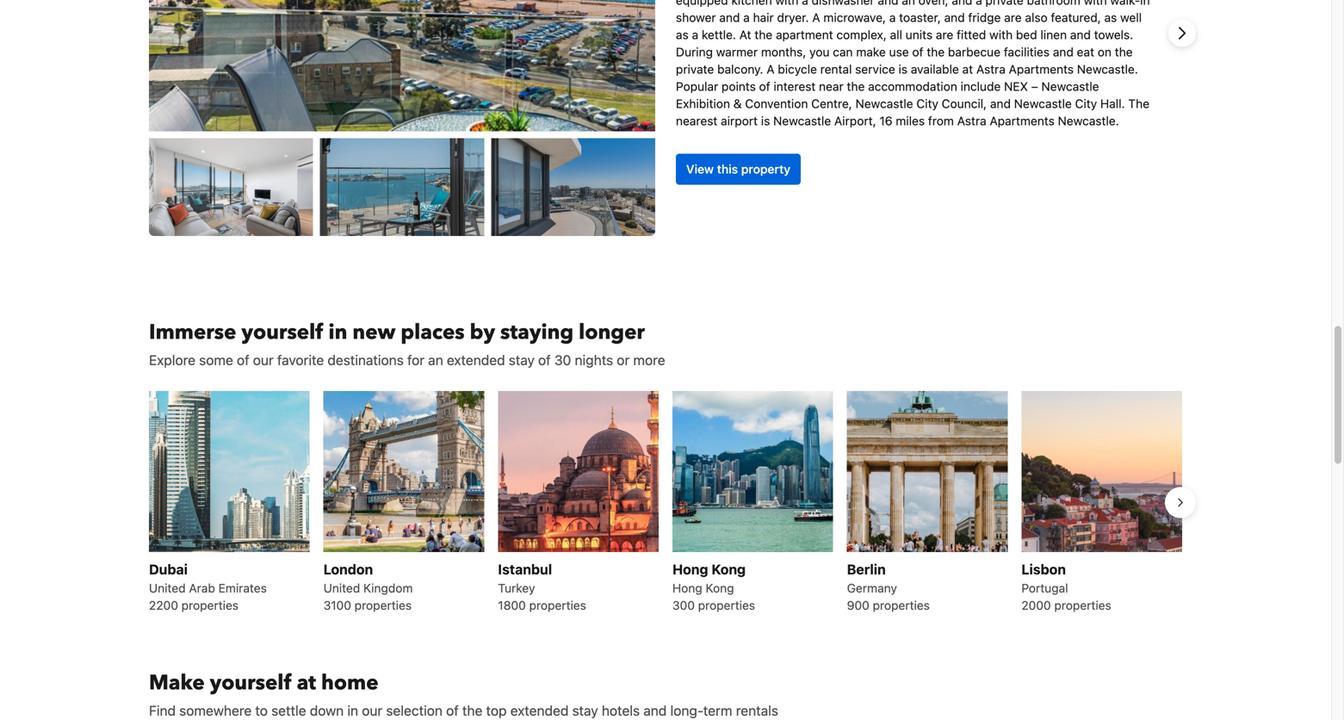 Task type: locate. For each thing, give the bounding box(es) containing it.
our
[[253, 352, 274, 368], [362, 702, 383, 719]]

berlin landscape image
[[847, 391, 1008, 552]]

rentals
[[736, 702, 779, 719]]

berlin
[[847, 561, 886, 577]]

dubai landscape image
[[149, 391, 310, 552]]

property
[[741, 162, 791, 176]]

stay left hotels
[[572, 702, 598, 719]]

united inside london united kingdom 3100 properties
[[324, 581, 360, 595]]

kingdom
[[364, 581, 413, 595]]

of left the
[[446, 702, 459, 719]]

properties inside dubai united arab emirates 2200 properties
[[182, 598, 239, 612]]

2 united from the left
[[324, 581, 360, 595]]

long-
[[671, 702, 704, 719]]

explore
[[149, 352, 196, 368]]

in
[[329, 318, 348, 347], [347, 702, 358, 719]]

nights
[[575, 352, 613, 368]]

hong
[[673, 561, 709, 577], [673, 581, 703, 595]]

of right some
[[237, 352, 249, 368]]

germany
[[847, 581, 897, 595]]

0 vertical spatial stay
[[509, 352, 535, 368]]

30
[[555, 352, 571, 368]]

stay down 'staying'
[[509, 352, 535, 368]]

extended down by
[[447, 352, 505, 368]]

2000
[[1022, 598, 1051, 612]]

0 horizontal spatial united
[[149, 581, 186, 595]]

stay inside the immerse yourself in new places by staying longer explore some of our favorite destinations for an extended stay of 30 nights or more
[[509, 352, 535, 368]]

0 vertical spatial in
[[329, 318, 348, 347]]

yourself inside make yourself at home find somewhere to settle down in our selection of the top extended stay hotels and long-term rentals
[[210, 669, 292, 697]]

hong kong landscape image
[[673, 391, 834, 552]]

in inside make yourself at home find somewhere to settle down in our selection of the top extended stay hotels and long-term rentals
[[347, 702, 358, 719]]

our left favorite
[[253, 352, 274, 368]]

our inside make yourself at home find somewhere to settle down in our selection of the top extended stay hotels and long-term rentals
[[362, 702, 383, 719]]

by
[[470, 318, 495, 347]]

extended
[[447, 352, 505, 368], [511, 702, 569, 719]]

yourself
[[242, 318, 323, 347], [210, 669, 292, 697]]

3 properties from the left
[[529, 598, 587, 612]]

properties inside berlin germany 900 properties
[[873, 598, 930, 612]]

destinations
[[328, 352, 404, 368]]

region
[[135, 384, 1196, 621]]

berlin germany 900 properties
[[847, 561, 930, 612]]

0 vertical spatial extended
[[447, 352, 505, 368]]

london united kingdom 3100 properties
[[324, 561, 413, 612]]

yourself inside the immerse yourself in new places by staying longer explore some of our favorite destinations for an extended stay of 30 nights or more
[[242, 318, 323, 347]]

make yourself at home find somewhere to settle down in our selection of the top extended stay hotels and long-term rentals
[[149, 669, 779, 719]]

properties down portugal
[[1055, 598, 1112, 612]]

1 properties from the left
[[182, 598, 239, 612]]

yourself up favorite
[[242, 318, 323, 347]]

our down home
[[362, 702, 383, 719]]

properties down the germany at the right of page
[[873, 598, 930, 612]]

extended right top
[[511, 702, 569, 719]]

in right 'down'
[[347, 702, 358, 719]]

0 vertical spatial our
[[253, 352, 274, 368]]

stay
[[509, 352, 535, 368], [572, 702, 598, 719]]

properties down arab
[[182, 598, 239, 612]]

settle
[[271, 702, 306, 719]]

1 vertical spatial hong
[[673, 581, 703, 595]]

1 vertical spatial kong
[[706, 581, 734, 595]]

0 horizontal spatial our
[[253, 352, 274, 368]]

1 united from the left
[[149, 581, 186, 595]]

top
[[486, 702, 507, 719]]

properties down 'turkey'
[[529, 598, 587, 612]]

1 horizontal spatial of
[[446, 702, 459, 719]]

properties right 300
[[698, 598, 755, 612]]

down
[[310, 702, 344, 719]]

properties down kingdom
[[355, 598, 412, 612]]

istanbul
[[498, 561, 552, 577]]

0 vertical spatial hong
[[673, 561, 709, 577]]

in inside the immerse yourself in new places by staying longer explore some of our favorite destinations for an extended stay of 30 nights or more
[[329, 318, 348, 347]]

1 horizontal spatial united
[[324, 581, 360, 595]]

lisbon
[[1022, 561, 1066, 577]]

0 horizontal spatial extended
[[447, 352, 505, 368]]

1 vertical spatial our
[[362, 702, 383, 719]]

kong
[[712, 561, 746, 577], [706, 581, 734, 595]]

home
[[321, 669, 379, 697]]

1 vertical spatial extended
[[511, 702, 569, 719]]

dubai united arab emirates 2200 properties
[[149, 561, 267, 612]]

yourself for immerse
[[242, 318, 323, 347]]

6 properties from the left
[[1055, 598, 1112, 612]]

of
[[237, 352, 249, 368], [538, 352, 551, 368], [446, 702, 459, 719]]

0 horizontal spatial stay
[[509, 352, 535, 368]]

united inside dubai united arab emirates 2200 properties
[[149, 581, 186, 595]]

the
[[462, 702, 483, 719]]

yourself up to
[[210, 669, 292, 697]]

our inside the immerse yourself in new places by staying longer explore some of our favorite destinations for an extended stay of 30 nights or more
[[253, 352, 274, 368]]

1 vertical spatial in
[[347, 702, 358, 719]]

2 properties from the left
[[355, 598, 412, 612]]

view
[[687, 162, 714, 176]]

4 properties from the left
[[698, 598, 755, 612]]

dubai
[[149, 561, 188, 577]]

1 horizontal spatial extended
[[511, 702, 569, 719]]

0 vertical spatial yourself
[[242, 318, 323, 347]]

united up 3100
[[324, 581, 360, 595]]

of left the 30
[[538, 352, 551, 368]]

2 hong from the top
[[673, 581, 703, 595]]

properties inside london united kingdom 3100 properties
[[355, 598, 412, 612]]

900
[[847, 598, 870, 612]]

properties inside hong kong hong kong 300 properties
[[698, 598, 755, 612]]

1 horizontal spatial our
[[362, 702, 383, 719]]

lisbon portugal 2000 properties
[[1022, 561, 1112, 612]]

or
[[617, 352, 630, 368]]

5 properties from the left
[[873, 598, 930, 612]]

selection
[[386, 702, 443, 719]]

1 horizontal spatial stay
[[572, 702, 598, 719]]

united up 2200
[[149, 581, 186, 595]]

1 vertical spatial stay
[[572, 702, 598, 719]]

in left new on the top left of page
[[329, 318, 348, 347]]

united
[[149, 581, 186, 595], [324, 581, 360, 595]]

of inside make yourself at home find somewhere to settle down in our selection of the top extended stay hotels and long-term rentals
[[446, 702, 459, 719]]

properties
[[182, 598, 239, 612], [355, 598, 412, 612], [529, 598, 587, 612], [698, 598, 755, 612], [873, 598, 930, 612], [1055, 598, 1112, 612]]

1 vertical spatial yourself
[[210, 669, 292, 697]]



Task type: vqa. For each thing, say whether or not it's contained in the screenshot.
in in the Make yourself at home Find somewhere to settle down in our selection of the top extended stay hotels and long-term rentals
yes



Task type: describe. For each thing, give the bounding box(es) containing it.
0 horizontal spatial of
[[237, 352, 249, 368]]

300
[[673, 598, 695, 612]]

new
[[353, 318, 396, 347]]

properties inside istanbul turkey 1800 properties
[[529, 598, 587, 612]]

2200
[[149, 598, 178, 612]]

turkey
[[498, 581, 535, 595]]

for
[[407, 352, 425, 368]]

extended inside make yourself at home find somewhere to settle down in our selection of the top extended stay hotels and long-term rentals
[[511, 702, 569, 719]]

this
[[717, 162, 738, 176]]

find
[[149, 702, 176, 719]]

view this property link
[[142, 0, 1203, 236]]

an
[[428, 352, 443, 368]]

emirates
[[219, 581, 267, 595]]

staying
[[500, 318, 574, 347]]

places
[[401, 318, 465, 347]]

1 hong from the top
[[673, 561, 709, 577]]

london landscape image
[[324, 391, 484, 552]]

stay inside make yourself at home find somewhere to settle down in our selection of the top extended stay hotels and long-term rentals
[[572, 702, 598, 719]]

hong kong hong kong 300 properties
[[673, 561, 755, 612]]

view this property
[[687, 162, 791, 176]]

view this property button
[[676, 154, 801, 185]]

region containing dubai
[[135, 384, 1196, 621]]

arab
[[189, 581, 215, 595]]

immerse
[[149, 318, 236, 347]]

united for london
[[324, 581, 360, 595]]

somewhere
[[179, 702, 252, 719]]

immerse yourself in new places by staying longer explore some of our favorite destinations for an extended stay of 30 nights or more
[[149, 318, 665, 368]]

hotels
[[602, 702, 640, 719]]

some
[[199, 352, 233, 368]]

istanbul landscape image
[[498, 391, 659, 552]]

united for dubai
[[149, 581, 186, 595]]

make
[[149, 669, 205, 697]]

favorite
[[277, 352, 324, 368]]

at
[[297, 669, 316, 697]]

more
[[633, 352, 665, 368]]

london
[[324, 561, 373, 577]]

extended inside the immerse yourself in new places by staying longer explore some of our favorite destinations for an extended stay of 30 nights or more
[[447, 352, 505, 368]]

1800
[[498, 598, 526, 612]]

and
[[644, 702, 667, 719]]

to
[[255, 702, 268, 719]]

istanbul turkey 1800 properties
[[498, 561, 587, 612]]

lisbon landscape image
[[1022, 391, 1183, 552]]

longer
[[579, 318, 645, 347]]

yourself for make
[[210, 669, 292, 697]]

0 vertical spatial kong
[[712, 561, 746, 577]]

term
[[704, 702, 733, 719]]

properties inside lisbon portugal 2000 properties
[[1055, 598, 1112, 612]]

2 horizontal spatial of
[[538, 352, 551, 368]]

3100
[[324, 598, 351, 612]]

portugal
[[1022, 581, 1069, 595]]



